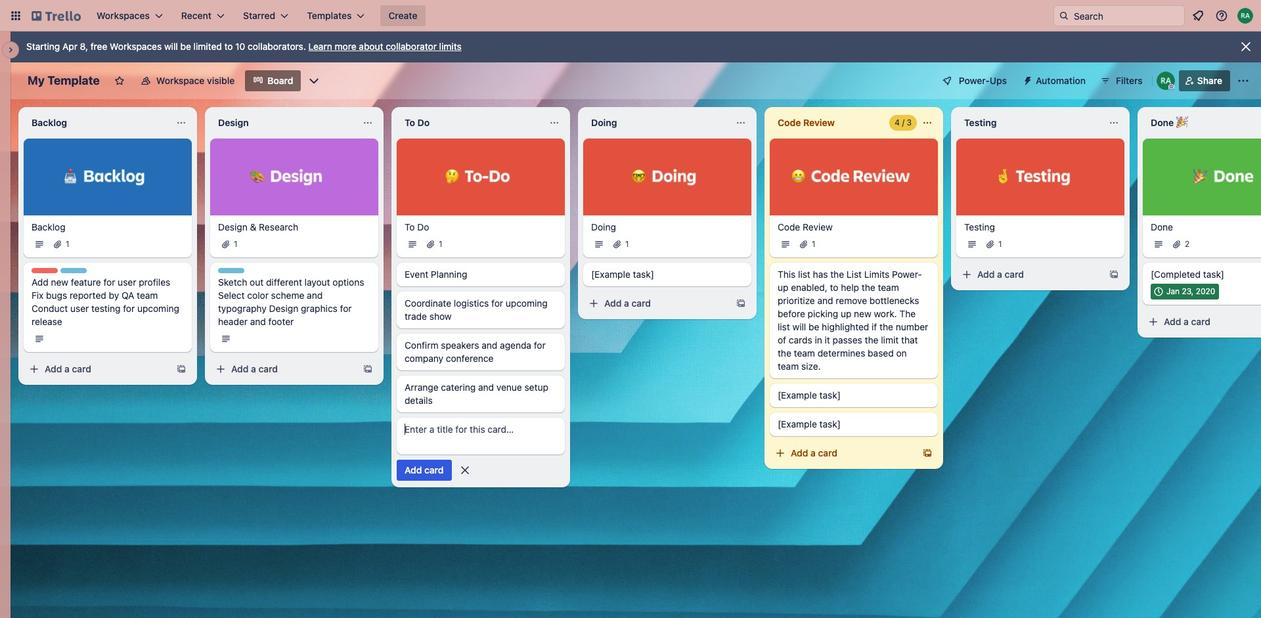 Task type: vqa. For each thing, say whether or not it's contained in the screenshot.
the bottom all
no



Task type: describe. For each thing, give the bounding box(es) containing it.
learn more about collaborator limits link
[[309, 41, 462, 52]]

sketch out different layout options select color scheme and typography design graphics for header and footer link
[[218, 276, 371, 328]]

2 vertical spatial [example task] link
[[778, 418, 931, 431]]

card for doing
[[632, 297, 651, 309]]

bottlenecks
[[870, 295, 920, 306]]

backlog for backlog link
[[32, 221, 65, 232]]

arrange
[[405, 382, 439, 393]]

visible
[[207, 75, 235, 86]]

for down qa
[[123, 303, 135, 314]]

this member is an admin of this board. image
[[1169, 84, 1175, 90]]

event
[[405, 269, 429, 280]]

Doing text field
[[584, 112, 731, 133]]

create from template… image for testing
[[1109, 269, 1120, 280]]

confirm speakers and agenda for company conference link
[[405, 339, 557, 365]]

board
[[268, 75, 293, 86]]

1 for testing
[[999, 239, 1003, 249]]

templates button
[[299, 5, 373, 26]]

be inside this list has the list limits power- up enabled, to help the team prioritize and remove bottlenecks before picking up new work. the list will be highlighted if the number of cards in it passes the limit that the team determines based on team size.
[[809, 321, 820, 332]]

&
[[250, 221, 257, 232]]

recent button
[[173, 5, 233, 26]]

add a card button for testing
[[957, 264, 1101, 285]]

bugs
[[46, 290, 67, 301]]

power- inside this list has the list limits power- up enabled, to help the team prioritize and remove bottlenecks before picking up new work. the list will be highlighted if the number of cards in it passes the limit that the team determines based on team size.
[[892, 269, 923, 280]]

board link
[[245, 70, 301, 91]]

Board name text field
[[21, 70, 106, 91]]

upcoming inside add new feature for user profiles fix bugs reported by qa team conduct user testing for upcoming release
[[137, 303, 179, 314]]

my template
[[28, 74, 100, 87]]

add card button
[[397, 460, 452, 481]]

typography
[[218, 303, 267, 314]]

do for to do link
[[417, 221, 429, 232]]

star or unstar board image
[[114, 76, 125, 86]]

0 vertical spatial [example task]
[[591, 269, 654, 280]]

workspace visible
[[156, 75, 235, 86]]

Search field
[[1070, 6, 1185, 26]]

layout
[[305, 276, 330, 288]]

before
[[778, 308, 806, 319]]

task] for the topmost the [example task] link
[[633, 269, 654, 280]]

testing for the testing 'text box'
[[965, 117, 997, 128]]

a for code review
[[811, 447, 816, 458]]

reported
[[70, 290, 106, 301]]

card for backlog
[[72, 363, 91, 374]]

0 horizontal spatial to
[[224, 41, 233, 52]]

this
[[778, 269, 796, 280]]

add card
[[405, 464, 444, 476]]

free
[[91, 41, 107, 52]]

template
[[47, 74, 100, 87]]

details
[[405, 395, 433, 406]]

to do for to do link
[[405, 221, 429, 232]]

this list has the list limits power- up enabled, to help the team prioritize and remove bottlenecks before picking up new work. the list will be highlighted if the number of cards in it passes the limit that the team determines based on team size. link
[[778, 268, 931, 373]]

release
[[32, 316, 62, 327]]

planning
[[431, 269, 468, 280]]

done for done
[[1151, 221, 1174, 232]]

arrange catering and venue setup details
[[405, 382, 549, 406]]

feature
[[71, 276, 101, 288]]

share button
[[1179, 70, 1231, 91]]

size.
[[802, 361, 821, 372]]

the down if
[[865, 334, 879, 345]]

cancel image
[[458, 464, 472, 477]]

qa
[[122, 290, 134, 301]]

2 vertical spatial [example task]
[[778, 418, 841, 430]]

color: red, title: none image
[[32, 268, 58, 273]]

header
[[218, 316, 248, 327]]

about
[[359, 41, 383, 52]]

task] for the [example task] link to the bottom
[[820, 418, 841, 430]]

enabled,
[[791, 282, 828, 293]]

jan 23, 2020
[[1167, 286, 1216, 296]]

confirm speakers and agenda for company conference
[[405, 339, 546, 364]]

1 vertical spatial [example task] link
[[778, 389, 931, 402]]

venue
[[497, 382, 522, 393]]

2 1 from the left
[[234, 239, 238, 249]]

add a card for backlog
[[45, 363, 91, 374]]

design inside sketch out different layout options select color scheme and typography design graphics for header and footer
[[269, 303, 299, 314]]

a for doing
[[624, 297, 629, 309]]

[example for the topmost the [example task] link
[[591, 269, 631, 280]]

limited
[[194, 41, 222, 52]]

help
[[841, 282, 860, 293]]

card inside button
[[425, 464, 444, 476]]

Enter a title for this card… text field
[[397, 418, 565, 454]]

and down "layout"
[[307, 290, 323, 301]]

1 vertical spatial up
[[841, 308, 852, 319]]

starred
[[243, 10, 276, 21]]

workspaces inside dropdown button
[[97, 10, 150, 21]]

footer
[[269, 316, 294, 327]]

research
[[259, 221, 298, 232]]

task] for '[completed task]' link
[[1204, 269, 1225, 280]]

different
[[266, 276, 302, 288]]

10
[[235, 41, 245, 52]]

/
[[903, 118, 905, 127]]

my
[[28, 74, 45, 87]]

has
[[813, 269, 828, 280]]

code for code review text box
[[778, 117, 801, 128]]

for inside sketch out different layout options select color scheme and typography design graphics for header and footer
[[340, 303, 352, 314]]

Jan 23, 2020 checkbox
[[1151, 284, 1220, 299]]

0 vertical spatial [example task] link
[[591, 268, 744, 281]]

backlog for backlog text field
[[32, 117, 67, 128]]

to inside this list has the list limits power- up enabled, to help the team prioritize and remove bottlenecks before picking up new work. the list will be highlighted if the number of cards in it passes the limit that the team determines based on team size.
[[830, 282, 839, 293]]

on
[[897, 347, 907, 359]]

and inside arrange catering and venue setup details
[[478, 382, 494, 393]]

new inside this list has the list limits power- up enabled, to help the team prioritize and remove bottlenecks before picking up new work. the list will be highlighted if the number of cards in it passes the limit that the team determines based on team size.
[[854, 308, 872, 319]]

apr
[[62, 41, 77, 52]]

0 vertical spatial list
[[798, 269, 811, 280]]

review for code review text box
[[804, 117, 835, 128]]

create from template… image for design & research
[[363, 364, 373, 374]]

a for testing
[[998, 269, 1003, 280]]

it
[[825, 334, 831, 345]]

Done 🎉 text field
[[1143, 112, 1262, 133]]

ruby anderson (rubyanderson7) image
[[1238, 8, 1254, 24]]

fix
[[32, 290, 44, 301]]

design for design & research
[[218, 221, 248, 232]]

number
[[896, 321, 929, 332]]

collaborator
[[386, 41, 437, 52]]

testing for testing link
[[965, 221, 996, 232]]

starred button
[[235, 5, 297, 26]]

limit
[[881, 334, 899, 345]]

4
[[895, 118, 900, 127]]

coordinate logistics for upcoming trade show link
[[405, 297, 557, 323]]

2 color: sky, title: none image from the left
[[218, 268, 244, 273]]

create from template… image for backlog
[[176, 364, 187, 374]]

automation button
[[1018, 70, 1094, 91]]

recent
[[181, 10, 212, 21]]

company
[[405, 353, 444, 364]]

add inside add new feature for user profiles fix bugs reported by qa team conduct user testing for upcoming release
[[32, 276, 48, 288]]

conduct
[[32, 303, 68, 314]]

testing link
[[965, 221, 1117, 234]]

this list has the list limits power- up enabled, to help the team prioritize and remove bottlenecks before picking up new work. the list will be highlighted if the number of cards in it passes the limit that the team determines based on team size.
[[778, 269, 929, 372]]

card for code review
[[818, 447, 838, 458]]

the right has
[[831, 269, 845, 280]]

Testing text field
[[957, 112, 1104, 133]]

sketch
[[218, 276, 247, 288]]

workspace visible button
[[133, 70, 243, 91]]

in
[[815, 334, 823, 345]]

doing for doing "link"
[[591, 221, 616, 232]]

event planning
[[405, 269, 468, 280]]

code for code review link
[[778, 221, 801, 232]]

add a card for doing
[[605, 297, 651, 309]]

1 vertical spatial user
[[70, 303, 89, 314]]

automation
[[1036, 75, 1086, 86]]

do for to do text box
[[418, 117, 430, 128]]

🎉
[[1177, 117, 1189, 128]]



Task type: locate. For each thing, give the bounding box(es) containing it.
options
[[333, 276, 364, 288]]

0 vertical spatial be
[[180, 41, 191, 52]]

upcoming up agenda
[[506, 297, 548, 309]]

the right if
[[880, 321, 894, 332]]

1 to do from the top
[[405, 117, 430, 128]]

done for done 🎉
[[1151, 117, 1174, 128]]

speakers
[[441, 339, 479, 351]]

1 code from the top
[[778, 117, 801, 128]]

workspace
[[156, 75, 205, 86]]

determines
[[818, 347, 866, 359]]

0 vertical spatial done
[[1151, 117, 1174, 128]]

[completed task] link
[[1151, 268, 1262, 281]]

create
[[389, 10, 418, 21]]

and up the picking
[[818, 295, 834, 306]]

[completed task]
[[1151, 269, 1225, 280]]

0 horizontal spatial create from template… image
[[176, 364, 187, 374]]

2 done from the top
[[1151, 221, 1174, 232]]

2 doing from the top
[[591, 221, 616, 232]]

by
[[109, 290, 119, 301]]

a for design
[[251, 363, 256, 374]]

up
[[778, 282, 789, 293], [841, 308, 852, 319]]

[example
[[591, 269, 631, 280], [778, 389, 817, 401], [778, 418, 817, 430]]

power-ups button
[[933, 70, 1015, 91]]

1 down backlog link
[[66, 239, 69, 249]]

1 vertical spatial design
[[218, 221, 248, 232]]

doing inside text box
[[591, 117, 617, 128]]

for inside confirm speakers and agenda for company conference
[[534, 339, 546, 351]]

1
[[66, 239, 69, 249], [234, 239, 238, 249], [439, 239, 443, 249], [626, 239, 629, 249], [812, 239, 816, 249], [999, 239, 1003, 249]]

0 notifications image
[[1191, 8, 1207, 24]]

user down 'reported'
[[70, 303, 89, 314]]

1 vertical spatial list
[[778, 321, 790, 332]]

starting apr 8, free workspaces will be limited to 10 collaborators. learn more about collaborator limits
[[26, 41, 462, 52]]

color
[[247, 290, 269, 301]]

0 horizontal spatial list
[[778, 321, 790, 332]]

power- inside button
[[959, 75, 990, 86]]

doing for doing text box
[[591, 117, 617, 128]]

new up "bugs"
[[51, 276, 68, 288]]

graphics
[[301, 303, 338, 314]]

team down cards
[[794, 347, 815, 359]]

0 vertical spatial workspaces
[[97, 10, 150, 21]]

user
[[118, 276, 136, 288], [70, 303, 89, 314]]

0 horizontal spatial user
[[70, 303, 89, 314]]

0 vertical spatial user
[[118, 276, 136, 288]]

2 review from the top
[[803, 221, 833, 232]]

backlog down my
[[32, 117, 67, 128]]

picking
[[808, 308, 839, 319]]

2 code from the top
[[778, 221, 801, 232]]

0 vertical spatial do
[[418, 117, 430, 128]]

be left the limited
[[180, 41, 191, 52]]

0 horizontal spatial new
[[51, 276, 68, 288]]

2 do from the top
[[417, 221, 429, 232]]

done up "[completed"
[[1151, 221, 1174, 232]]

workspaces down workspaces dropdown button
[[110, 41, 162, 52]]

0 horizontal spatial will
[[164, 41, 178, 52]]

event planning link
[[405, 268, 557, 281]]

team up bottlenecks
[[878, 282, 899, 293]]

add a card for design
[[231, 363, 278, 374]]

be
[[180, 41, 191, 52], [809, 321, 820, 332]]

add inside button
[[405, 464, 422, 476]]

1 horizontal spatial upcoming
[[506, 297, 548, 309]]

add a card button for doing
[[584, 293, 728, 314]]

open information menu image
[[1216, 9, 1229, 22]]

1 vertical spatial power-
[[892, 269, 923, 280]]

review inside text box
[[804, 117, 835, 128]]

add new feature for user profiles fix bugs reported by qa team conduct user testing for upcoming release
[[32, 276, 179, 327]]

0 horizontal spatial create from template… image
[[363, 364, 373, 374]]

1 vertical spatial review
[[803, 221, 833, 232]]

1 color: sky, title: none image from the left
[[60, 268, 87, 273]]

to for to do text box
[[405, 117, 415, 128]]

1 horizontal spatial will
[[793, 321, 807, 332]]

1 done from the top
[[1151, 117, 1174, 128]]

card
[[1005, 269, 1024, 280], [632, 297, 651, 309], [1192, 316, 1211, 327], [72, 363, 91, 374], [259, 363, 278, 374], [818, 447, 838, 458], [425, 464, 444, 476]]

code inside code review link
[[778, 221, 801, 232]]

2
[[1186, 239, 1190, 249]]

Design text field
[[210, 112, 357, 133]]

create from template… image left company
[[363, 364, 373, 374]]

code review inside code review text box
[[778, 117, 835, 128]]

1 vertical spatial code
[[778, 221, 801, 232]]

and up conference
[[482, 339, 498, 351]]

will up workspace
[[164, 41, 178, 52]]

1 review from the top
[[804, 117, 835, 128]]

will inside this list has the list limits power- up enabled, to help the team prioritize and remove bottlenecks before picking up new work. the list will be highlighted if the number of cards in it passes the limit that the team determines based on team size.
[[793, 321, 807, 332]]

0 horizontal spatial color: sky, title: none image
[[60, 268, 87, 273]]

ruby anderson (rubyanderson7) image
[[1157, 72, 1176, 90]]

0 vertical spatial will
[[164, 41, 178, 52]]

doing link
[[591, 221, 744, 234]]

create from template… image
[[736, 298, 747, 309], [363, 364, 373, 374]]

1 horizontal spatial create from template… image
[[736, 298, 747, 309]]

1 horizontal spatial color: sky, title: none image
[[218, 268, 244, 273]]

add a card button for backlog
[[24, 359, 168, 380]]

list
[[798, 269, 811, 280], [778, 321, 790, 332]]

to do
[[405, 117, 430, 128], [405, 221, 429, 232]]

add a card button for code review
[[770, 443, 915, 464]]

design down the 'visible'
[[218, 117, 249, 128]]

5 1 from the left
[[812, 239, 816, 249]]

for right agenda
[[534, 339, 546, 351]]

sketch out different layout options select color scheme and typography design graphics for header and footer
[[218, 276, 364, 327]]

list up the enabled,
[[798, 269, 811, 280]]

to do for to do text box
[[405, 117, 430, 128]]

0 vertical spatial create from template… image
[[736, 298, 747, 309]]

doing
[[591, 117, 617, 128], [591, 221, 616, 232]]

to inside text box
[[405, 117, 415, 128]]

1 vertical spatial testing
[[965, 221, 996, 232]]

for inside coordinate logistics for upcoming trade show
[[492, 297, 503, 309]]

To Do text field
[[397, 112, 544, 133]]

color: sky, title: none image
[[60, 268, 87, 273], [218, 268, 244, 273]]

coordinate logistics for upcoming trade show
[[405, 297, 548, 322]]

a for backlog
[[64, 363, 70, 374]]

limits
[[439, 41, 462, 52]]

team inside add new feature for user profiles fix bugs reported by qa team conduct user testing for upcoming release
[[137, 290, 158, 301]]

1 to from the top
[[405, 117, 415, 128]]

0 vertical spatial code review
[[778, 117, 835, 128]]

more
[[335, 41, 357, 52]]

do
[[418, 117, 430, 128], [417, 221, 429, 232]]

2 to from the top
[[405, 221, 415, 232]]

2 testing from the top
[[965, 221, 996, 232]]

up down this
[[778, 282, 789, 293]]

backlog up color: red, title: none 'image' at the top left of page
[[32, 221, 65, 232]]

and down typography
[[250, 316, 266, 327]]

code review for code review text box
[[778, 117, 835, 128]]

1 up has
[[812, 239, 816, 249]]

design inside "text box"
[[218, 117, 249, 128]]

0 vertical spatial to do
[[405, 117, 430, 128]]

color: sky, title: none image up sketch
[[218, 268, 244, 273]]

setup
[[525, 382, 549, 393]]

1 for to do
[[439, 239, 443, 249]]

doing inside "link"
[[591, 221, 616, 232]]

user up qa
[[118, 276, 136, 288]]

to for to do link
[[405, 221, 415, 232]]

0 horizontal spatial up
[[778, 282, 789, 293]]

1 for code review
[[812, 239, 816, 249]]

to do inside text box
[[405, 117, 430, 128]]

and left venue
[[478, 382, 494, 393]]

review for code review link
[[803, 221, 833, 232]]

code inside code review text box
[[778, 117, 801, 128]]

team down profiles on the left of page
[[137, 290, 158, 301]]

design left &
[[218, 221, 248, 232]]

show
[[430, 311, 452, 322]]

0 vertical spatial [example
[[591, 269, 631, 280]]

23,
[[1183, 286, 1194, 296]]

to
[[405, 117, 415, 128], [405, 221, 415, 232]]

share
[[1198, 75, 1223, 86]]

1 up event planning
[[439, 239, 443, 249]]

of
[[778, 334, 787, 345]]

4 / 3
[[895, 118, 912, 127]]

design for design
[[218, 117, 249, 128]]

add a card button
[[957, 264, 1101, 285], [584, 293, 728, 314], [1143, 311, 1262, 332], [24, 359, 168, 380], [210, 359, 355, 380], [770, 443, 915, 464]]

4 1 from the left
[[626, 239, 629, 249]]

Code Review text field
[[770, 112, 890, 133]]

1 1 from the left
[[66, 239, 69, 249]]

1 horizontal spatial create from template… image
[[923, 448, 933, 458]]

0 vertical spatial doing
[[591, 117, 617, 128]]

review
[[804, 117, 835, 128], [803, 221, 833, 232]]

done link
[[1151, 221, 1262, 234]]

2 horizontal spatial create from template… image
[[1109, 269, 1120, 280]]

0 vertical spatial to
[[224, 41, 233, 52]]

2 code review from the top
[[778, 221, 833, 232]]

up up highlighted
[[841, 308, 852, 319]]

1 down "design & research" in the left top of the page
[[234, 239, 238, 249]]

workspaces button
[[89, 5, 171, 26]]

sm image
[[1018, 70, 1036, 89]]

for up by
[[103, 276, 115, 288]]

the down limits
[[862, 282, 876, 293]]

team left size. at the bottom of the page
[[778, 361, 799, 372]]

and inside this list has the list limits power- up enabled, to help the team prioritize and remove bottlenecks before picking up new work. the list will be highlighted if the number of cards in it passes the limit that the team determines based on team size.
[[818, 295, 834, 306]]

power- up bottlenecks
[[892, 269, 923, 280]]

conference
[[446, 353, 494, 364]]

1 vertical spatial create from template… image
[[176, 364, 187, 374]]

show menu image
[[1237, 74, 1251, 87]]

1 vertical spatial new
[[854, 308, 872, 319]]

Backlog text field
[[24, 112, 171, 133]]

code review inside code review link
[[778, 221, 833, 232]]

power- left sm icon
[[959, 75, 990, 86]]

1 backlog from the top
[[32, 117, 67, 128]]

done left 🎉
[[1151, 117, 1174, 128]]

1 horizontal spatial new
[[854, 308, 872, 319]]

1 horizontal spatial user
[[118, 276, 136, 288]]

backlog
[[32, 117, 67, 128], [32, 221, 65, 232]]

[example task] link
[[591, 268, 744, 281], [778, 389, 931, 402], [778, 418, 931, 431]]

2 vertical spatial design
[[269, 303, 299, 314]]

do inside to do text box
[[418, 117, 430, 128]]

0 vertical spatial code
[[778, 117, 801, 128]]

1 vertical spatial create from template… image
[[363, 364, 373, 374]]

1 doing from the top
[[591, 117, 617, 128]]

the down of
[[778, 347, 792, 359]]

code review for code review link
[[778, 221, 833, 232]]

testing inside 'text box'
[[965, 117, 997, 128]]

power-
[[959, 75, 990, 86], [892, 269, 923, 280]]

task] for the [example task] link to the middle
[[820, 389, 841, 401]]

learn
[[309, 41, 332, 52]]

0 horizontal spatial power-
[[892, 269, 923, 280]]

1 do from the top
[[418, 117, 430, 128]]

add a card button for design
[[210, 359, 355, 380]]

0 vertical spatial power-
[[959, 75, 990, 86]]

1 for doing
[[626, 239, 629, 249]]

1 vertical spatial to
[[830, 282, 839, 293]]

0 vertical spatial to
[[405, 117, 415, 128]]

1 horizontal spatial up
[[841, 308, 852, 319]]

to left the 10
[[224, 41, 233, 52]]

add a card for code review
[[791, 447, 838, 458]]

for right 'logistics'
[[492, 297, 503, 309]]

scheme
[[271, 290, 304, 301]]

1 down testing link
[[999, 239, 1003, 249]]

0 vertical spatial up
[[778, 282, 789, 293]]

1 vertical spatial workspaces
[[110, 41, 162, 52]]

and inside confirm speakers and agenda for company conference
[[482, 339, 498, 351]]

[example for the [example task] link to the bottom
[[778, 418, 817, 430]]

1 down doing "link"
[[626, 239, 629, 249]]

for down options
[[340, 303, 352, 314]]

1 horizontal spatial be
[[809, 321, 820, 332]]

upcoming down profiles on the left of page
[[137, 303, 179, 314]]

1 vertical spatial be
[[809, 321, 820, 332]]

design & research
[[218, 221, 298, 232]]

remove
[[836, 295, 868, 306]]

1 vertical spatial code review
[[778, 221, 833, 232]]

1 horizontal spatial power-
[[959, 75, 990, 86]]

card for testing
[[1005, 269, 1024, 280]]

2 vertical spatial create from template… image
[[923, 448, 933, 458]]

1 vertical spatial to do
[[405, 221, 429, 232]]

create from template… image left before
[[736, 298, 747, 309]]

customize views image
[[308, 74, 321, 87]]

do inside to do link
[[417, 221, 429, 232]]

will up cards
[[793, 321, 807, 332]]

design up footer
[[269, 303, 299, 314]]

0 horizontal spatial be
[[180, 41, 191, 52]]

[example task]
[[591, 269, 654, 280], [778, 389, 841, 401], [778, 418, 841, 430]]

0 vertical spatial review
[[804, 117, 835, 128]]

the
[[900, 308, 916, 319]]

workspaces
[[97, 10, 150, 21], [110, 41, 162, 52]]

create from template… image
[[1109, 269, 1120, 280], [176, 364, 187, 374], [923, 448, 933, 458]]

trade
[[405, 311, 427, 322]]

0 vertical spatial new
[[51, 276, 68, 288]]

list up of
[[778, 321, 790, 332]]

create from template… image for doing
[[736, 298, 747, 309]]

1 vertical spatial do
[[417, 221, 429, 232]]

1 testing from the top
[[965, 117, 997, 128]]

card for design
[[259, 363, 278, 374]]

2 backlog from the top
[[32, 221, 65, 232]]

1 for backlog
[[66, 239, 69, 249]]

1 vertical spatial [example
[[778, 389, 817, 401]]

0 vertical spatial testing
[[965, 117, 997, 128]]

3 1 from the left
[[439, 239, 443, 249]]

1 vertical spatial doing
[[591, 221, 616, 232]]

1 vertical spatial [example task]
[[778, 389, 841, 401]]

limits
[[865, 269, 890, 280]]

workspaces up free
[[97, 10, 150, 21]]

1 horizontal spatial to
[[830, 282, 839, 293]]

create button
[[381, 5, 426, 26]]

code
[[778, 117, 801, 128], [778, 221, 801, 232]]

backlog inside text field
[[32, 117, 67, 128]]

1 vertical spatial to
[[405, 221, 415, 232]]

1 horizontal spatial list
[[798, 269, 811, 280]]

create from template… image for code review
[[923, 448, 933, 458]]

confirm
[[405, 339, 439, 351]]

new down remove
[[854, 308, 872, 319]]

1 vertical spatial backlog
[[32, 221, 65, 232]]

0 vertical spatial design
[[218, 117, 249, 128]]

1 code review from the top
[[778, 117, 835, 128]]

search image
[[1059, 11, 1070, 21]]

add a card for testing
[[978, 269, 1024, 280]]

0 vertical spatial backlog
[[32, 117, 67, 128]]

to left help
[[830, 282, 839, 293]]

6 1 from the left
[[999, 239, 1003, 249]]

primary element
[[0, 0, 1262, 32]]

1 vertical spatial done
[[1151, 221, 1174, 232]]

done inside text field
[[1151, 117, 1174, 128]]

agenda
[[500, 339, 532, 351]]

back to home image
[[32, 5, 81, 26]]

[example for the [example task] link to the middle
[[778, 389, 817, 401]]

be up in
[[809, 321, 820, 332]]

coordinate
[[405, 297, 452, 309]]

0 vertical spatial create from template… image
[[1109, 269, 1120, 280]]

jan
[[1167, 286, 1180, 296]]

upcoming inside coordinate logistics for upcoming trade show
[[506, 297, 548, 309]]

1 vertical spatial will
[[793, 321, 807, 332]]

design
[[218, 117, 249, 128], [218, 221, 248, 232], [269, 303, 299, 314]]

2 vertical spatial [example
[[778, 418, 817, 430]]

color: sky, title: none image up feature
[[60, 268, 87, 273]]

0 horizontal spatial upcoming
[[137, 303, 179, 314]]

highlighted
[[822, 321, 870, 332]]

arrange catering and venue setup details link
[[405, 381, 557, 407]]

ups
[[990, 75, 1007, 86]]

if
[[872, 321, 878, 332]]

prioritize
[[778, 295, 815, 306]]

2 to do from the top
[[405, 221, 429, 232]]

done 🎉
[[1151, 117, 1189, 128]]

new inside add new feature for user profiles fix bugs reported by qa team conduct user testing for upcoming release
[[51, 276, 68, 288]]



